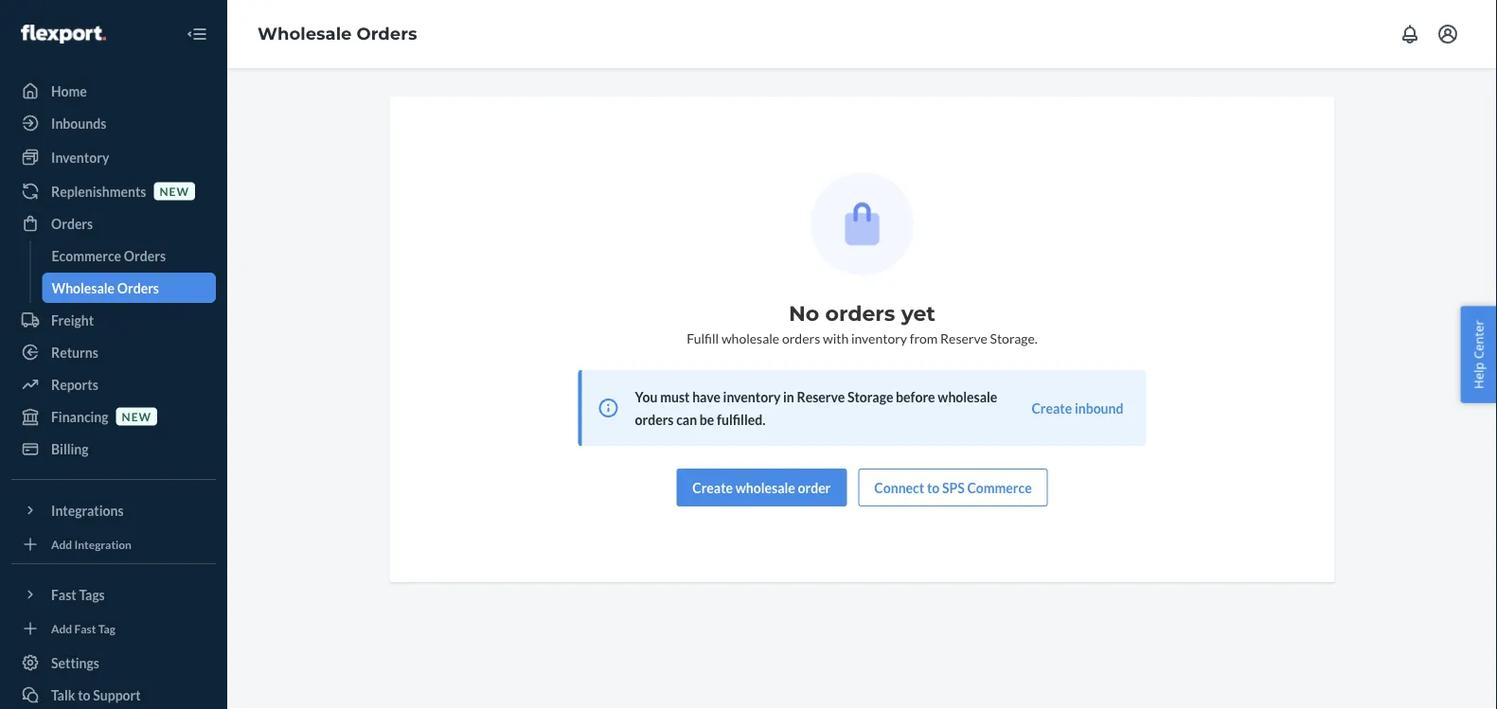Task type: vqa. For each thing, say whether or not it's contained in the screenshot.
CONNECT at the right of page
yes



Task type: locate. For each thing, give the bounding box(es) containing it.
no
[[789, 301, 820, 326]]

1 horizontal spatial wholesale orders
[[258, 23, 417, 44]]

settings link
[[11, 648, 216, 678]]

inventory
[[852, 330, 908, 346], [723, 389, 781, 405]]

open account menu image
[[1437, 23, 1460, 45]]

0 horizontal spatial orders
[[635, 412, 674, 428]]

1 vertical spatial wholesale
[[52, 280, 115, 296]]

inventory up fulfilled.
[[723, 389, 781, 405]]

freight link
[[11, 305, 216, 335]]

1 horizontal spatial to
[[927, 480, 940, 496]]

wholesale orders link
[[258, 23, 417, 44], [42, 273, 216, 303]]

0 vertical spatial wholesale orders
[[258, 23, 417, 44]]

1 vertical spatial wholesale orders
[[52, 280, 159, 296]]

help center button
[[1461, 306, 1498, 403]]

1 horizontal spatial wholesale orders link
[[258, 23, 417, 44]]

fast left tags
[[51, 587, 76, 603]]

inventory right with
[[852, 330, 908, 346]]

1 vertical spatial create
[[693, 480, 733, 496]]

returns
[[51, 344, 98, 360]]

add up settings
[[51, 622, 72, 636]]

0 vertical spatial new
[[160, 184, 189, 198]]

orders link
[[11, 208, 216, 239]]

orders inside you must have inventory in reserve storage before wholesale orders can be fulfilled.
[[635, 412, 674, 428]]

1 vertical spatial add
[[51, 622, 72, 636]]

0 horizontal spatial new
[[122, 410, 152, 423]]

create inside button
[[1032, 400, 1073, 416]]

wholesale orders
[[258, 23, 417, 44], [52, 280, 159, 296]]

wholesale inside "button"
[[736, 480, 796, 496]]

0 vertical spatial inventory
[[852, 330, 908, 346]]

connect to sps commerce button
[[859, 469, 1048, 507]]

wholesale left order
[[736, 480, 796, 496]]

0 vertical spatial wholesale
[[258, 23, 352, 44]]

1 vertical spatial reserve
[[797, 389, 845, 405]]

create inside "button"
[[693, 480, 733, 496]]

reports
[[51, 377, 98, 393]]

reserve
[[941, 330, 988, 346], [797, 389, 845, 405]]

1 vertical spatial fast
[[74, 622, 96, 636]]

wholesale
[[722, 330, 780, 346], [938, 389, 998, 405], [736, 480, 796, 496]]

open notifications image
[[1399, 23, 1422, 45]]

ecommerce orders
[[52, 248, 166, 264]]

to right talk
[[78, 687, 91, 703]]

yet
[[902, 301, 936, 326]]

you must have inventory in reserve storage before wholesale orders can be fulfilled.
[[635, 389, 998, 428]]

orders down you
[[635, 412, 674, 428]]

1 horizontal spatial inventory
[[852, 330, 908, 346]]

1 horizontal spatial new
[[160, 184, 189, 198]]

be
[[700, 412, 715, 428]]

0 horizontal spatial reserve
[[797, 389, 845, 405]]

0 vertical spatial fast
[[51, 587, 76, 603]]

wholesale inside you must have inventory in reserve storage before wholesale orders can be fulfilled.
[[938, 389, 998, 405]]

freight
[[51, 312, 94, 328]]

before
[[896, 389, 936, 405]]

0 vertical spatial create
[[1032, 400, 1073, 416]]

close navigation image
[[186, 23, 208, 45]]

tags
[[79, 587, 105, 603]]

new up orders link
[[160, 184, 189, 198]]

1 horizontal spatial create
[[1032, 400, 1073, 416]]

to
[[927, 480, 940, 496], [78, 687, 91, 703]]

to left 'sps' on the bottom
[[927, 480, 940, 496]]

add integration
[[51, 538, 132, 551]]

2 add from the top
[[51, 622, 72, 636]]

talk to support button
[[11, 680, 216, 710]]

1 vertical spatial new
[[122, 410, 152, 423]]

0 vertical spatial add
[[51, 538, 72, 551]]

1 horizontal spatial wholesale
[[258, 23, 352, 44]]

inbounds link
[[11, 108, 216, 138]]

reserve inside no orders yet fulfill wholesale orders with inventory from reserve storage.
[[941, 330, 988, 346]]

home link
[[11, 76, 216, 106]]

tag
[[98, 622, 115, 636]]

order
[[798, 480, 831, 496]]

orders down no
[[782, 330, 821, 346]]

ecommerce
[[52, 248, 121, 264]]

reserve inside you must have inventory in reserve storage before wholesale orders can be fulfilled.
[[797, 389, 845, 405]]

create for create wholesale order
[[693, 480, 733, 496]]

to for support
[[78, 687, 91, 703]]

0 vertical spatial orders
[[826, 301, 896, 326]]

new for replenishments
[[160, 184, 189, 198]]

inventory link
[[11, 142, 216, 172]]

fast
[[51, 587, 76, 603], [74, 622, 96, 636]]

center
[[1471, 320, 1488, 359]]

add left integration
[[51, 538, 72, 551]]

create down the be
[[693, 480, 733, 496]]

0 horizontal spatial wholesale orders
[[52, 280, 159, 296]]

add fast tag
[[51, 622, 115, 636]]

0 horizontal spatial to
[[78, 687, 91, 703]]

0 vertical spatial to
[[927, 480, 940, 496]]

no orders yet fulfill wholesale orders with inventory from reserve storage.
[[687, 301, 1038, 346]]

wholesale right fulfill
[[722, 330, 780, 346]]

flexport logo image
[[21, 25, 106, 44]]

sps
[[943, 480, 965, 496]]

add for add fast tag
[[51, 622, 72, 636]]

1 horizontal spatial reserve
[[941, 330, 988, 346]]

create wholesale order
[[693, 480, 831, 496]]

1 vertical spatial orders
[[782, 330, 821, 346]]

storage.
[[990, 330, 1038, 346]]

orders up with
[[826, 301, 896, 326]]

help
[[1471, 362, 1488, 389]]

fast left tag
[[74, 622, 96, 636]]

0 vertical spatial reserve
[[941, 330, 988, 346]]

wholesale inside no orders yet fulfill wholesale orders with inventory from reserve storage.
[[722, 330, 780, 346]]

orders
[[357, 23, 417, 44], [51, 216, 93, 232], [124, 248, 166, 264], [117, 280, 159, 296]]

create
[[1032, 400, 1073, 416], [693, 480, 733, 496]]

1 vertical spatial inventory
[[723, 389, 781, 405]]

new
[[160, 184, 189, 198], [122, 410, 152, 423]]

fulfill
[[687, 330, 719, 346]]

1 add from the top
[[51, 538, 72, 551]]

reserve right from
[[941, 330, 988, 346]]

2 vertical spatial wholesale
[[736, 480, 796, 496]]

integration
[[74, 538, 132, 551]]

0 horizontal spatial wholesale orders link
[[42, 273, 216, 303]]

0 horizontal spatial inventory
[[723, 389, 781, 405]]

0 horizontal spatial wholesale
[[52, 280, 115, 296]]

wholesale right before
[[938, 389, 998, 405]]

2 horizontal spatial orders
[[826, 301, 896, 326]]

1 vertical spatial to
[[78, 687, 91, 703]]

reserve right in
[[797, 389, 845, 405]]

orders
[[826, 301, 896, 326], [782, 330, 821, 346], [635, 412, 674, 428]]

2 vertical spatial orders
[[635, 412, 674, 428]]

wholesale
[[258, 23, 352, 44], [52, 280, 115, 296]]

create left the inbound
[[1032, 400, 1073, 416]]

new for financing
[[122, 410, 152, 423]]

support
[[93, 687, 141, 703]]

new down reports link
[[122, 410, 152, 423]]

create for create inbound
[[1032, 400, 1073, 416]]

0 vertical spatial wholesale
[[722, 330, 780, 346]]

0 horizontal spatial create
[[693, 480, 733, 496]]

1 vertical spatial wholesale orders link
[[42, 273, 216, 303]]

1 vertical spatial wholesale
[[938, 389, 998, 405]]

have
[[693, 389, 721, 405]]

add
[[51, 538, 72, 551], [51, 622, 72, 636]]



Task type: describe. For each thing, give the bounding box(es) containing it.
connect to sps commerce link
[[859, 469, 1048, 507]]

home
[[51, 83, 87, 99]]

create inbound button
[[1032, 399, 1124, 418]]

inventory inside you must have inventory in reserve storage before wholesale orders can be fulfilled.
[[723, 389, 781, 405]]

financing
[[51, 409, 109, 425]]

from
[[910, 330, 938, 346]]

in
[[783, 389, 795, 405]]

billing
[[51, 441, 89, 457]]

fast tags button
[[11, 580, 216, 610]]

billing link
[[11, 434, 216, 464]]

ecommerce orders link
[[42, 241, 216, 271]]

add fast tag link
[[11, 618, 216, 640]]

replenishments
[[51, 183, 146, 199]]

integrations button
[[11, 495, 216, 526]]

inventory inside no orders yet fulfill wholesale orders with inventory from reserve storage.
[[852, 330, 908, 346]]

0 vertical spatial wholesale orders link
[[258, 23, 417, 44]]

commerce
[[968, 480, 1032, 496]]

1 horizontal spatial orders
[[782, 330, 821, 346]]

connect to sps commerce
[[875, 480, 1032, 496]]

fast inside dropdown button
[[51, 587, 76, 603]]

fast tags
[[51, 587, 105, 603]]

talk
[[51, 687, 75, 703]]

returns link
[[11, 337, 216, 368]]

create wholesale order link
[[677, 469, 847, 507]]

inbounds
[[51, 115, 106, 131]]

create wholesale order button
[[677, 469, 847, 507]]

can
[[677, 412, 697, 428]]

empty list image
[[811, 172, 914, 276]]

inventory
[[51, 149, 109, 165]]

talk to support
[[51, 687, 141, 703]]

storage
[[848, 389, 894, 405]]

help center
[[1471, 320, 1488, 389]]

inbound
[[1075, 400, 1124, 416]]

with
[[823, 330, 849, 346]]

create inbound
[[1032, 400, 1124, 416]]

you
[[635, 389, 658, 405]]

add for add integration
[[51, 538, 72, 551]]

must
[[660, 389, 690, 405]]

to for sps
[[927, 480, 940, 496]]

settings
[[51, 655, 99, 671]]

add integration link
[[11, 533, 216, 556]]

fulfilled.
[[717, 412, 766, 428]]

connect
[[875, 480, 925, 496]]

reports link
[[11, 369, 216, 400]]

integrations
[[51, 503, 124, 519]]



